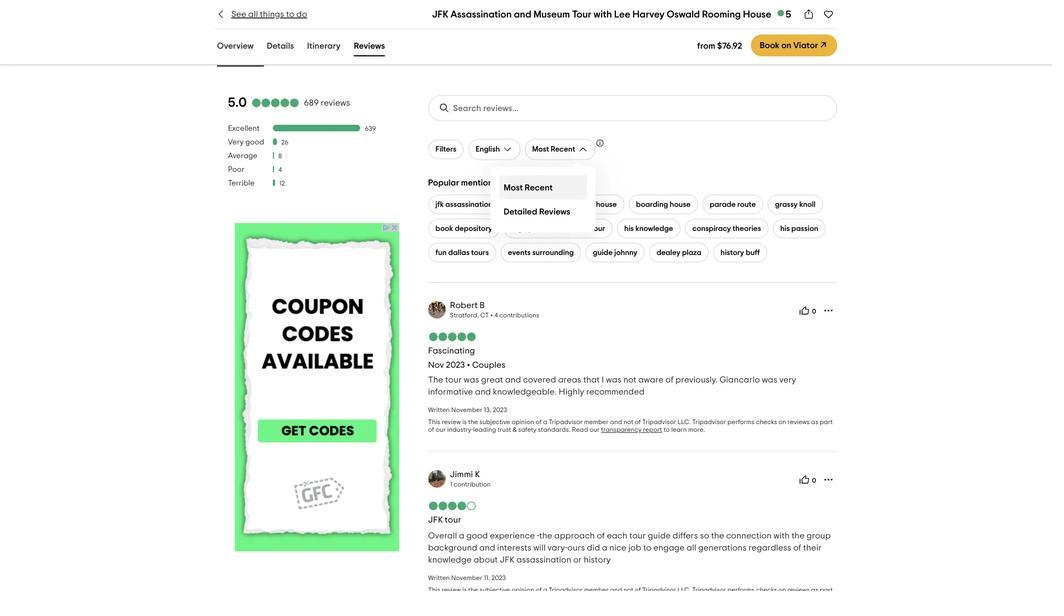 Task type: vqa. For each thing, say whether or not it's contained in the screenshot.
bottommost 'NOT'
yes



Task type: describe. For each thing, give the bounding box(es) containing it.
4 inside robert b stratford, ct 4 contributions
[[494, 313, 498, 319]]

plaza
[[682, 249, 701, 257]]

parade route button
[[702, 195, 763, 215]]

things
[[260, 10, 284, 19]]

filter reviews element
[[228, 124, 406, 193]]

ours
[[567, 544, 585, 553]]

tour
[[572, 9, 591, 19]]

robert b image
[[428, 301, 446, 319]]

search image
[[439, 103, 450, 114]]

from
[[697, 41, 715, 50]]

his passion
[[780, 225, 818, 233]]

detailed
[[504, 207, 537, 216]]

1 vertical spatial a
[[459, 532, 465, 541]]

depository
[[455, 225, 492, 233]]

ct
[[480, 313, 489, 319]]

0 horizontal spatial reviews button
[[215, 43, 266, 67]]

robert
[[450, 301, 478, 310]]

book on viator link
[[751, 35, 837, 56]]

conspiracy theories
[[692, 225, 761, 233]]

theories
[[733, 225, 761, 233]]

rooming
[[702, 9, 741, 19]]

0 for nov 2023 • couples
[[812, 309, 816, 315]]

to inside overall a good experience -the approach of each tour guide differs so the connection with the group background and interests will vary-ours did a nice job to engage all generations regardless of their knowledge about jfk assassination or history
[[643, 544, 652, 553]]

2023 for written november 13, 2023
[[493, 407, 507, 414]]

written for written november 13, 2023
[[428, 407, 450, 414]]

overall a good experience -the approach of each tour guide differs so the connection with the group background and interests will vary-ours did a nice job to engage all generations regardless of their knowledge about jfk assassination or history
[[428, 532, 831, 565]]

fun
[[436, 249, 447, 257]]

knowledge inside overall a good experience -the approach of each tour guide differs so the connection with the group background and interests will vary-ours did a nice job to engage all generations regardless of their knowledge about jfk assassination or history
[[428, 556, 472, 565]]

jfk for jfk assassination and museum tour with lee harvey oswald rooming house
[[432, 9, 448, 19]]

5.0
[[228, 96, 247, 110]]

so
[[700, 532, 709, 541]]

highly recommend this tour
[[512, 225, 605, 233]]

tab list containing overview
[[202, 36, 400, 59]]

4 inside filter reviews element
[[278, 167, 282, 173]]

dealey plaza
[[657, 249, 701, 257]]

639
[[365, 125, 376, 132]]

passion
[[791, 225, 818, 233]]

advertisement region
[[235, 223, 399, 552]]

3 tripadvisor from the left
[[692, 419, 726, 426]]

events
[[508, 249, 531, 257]]

transparency report to learn more.
[[601, 427, 705, 434]]

areas
[[558, 376, 581, 384]]

fun dallas tours button
[[428, 243, 496, 263]]

see
[[231, 10, 246, 19]]

2 our from the left
[[590, 427, 600, 434]]

not inside the tour was great and covered areas that i was not aware of previously. giancarlo was very informative and knowledgeable. highly recommended
[[623, 376, 636, 384]]

1 vertical spatial 5.0 of 5 bubbles image
[[428, 333, 476, 342]]

0 horizontal spatial 5.0 of 5 bubbles image
[[251, 99, 299, 107]]

knowledge inside button
[[636, 225, 673, 233]]

and up knowledgeable.
[[505, 376, 521, 384]]

knoll
[[799, 201, 816, 208]]

1 horizontal spatial reviews button
[[352, 38, 387, 56]]

mentions
[[461, 179, 497, 187]]

5
[[786, 9, 791, 19]]

0 horizontal spatial reviews
[[217, 47, 264, 60]]

transparency
[[601, 427, 642, 434]]

itinerary button
[[305, 38, 343, 56]]

jfk for jfk tour
[[428, 516, 443, 525]]

generations
[[698, 544, 747, 553]]

boarding
[[636, 201, 668, 208]]

report
[[643, 427, 662, 434]]

jimmi k link
[[450, 471, 480, 479]]

details
[[267, 41, 294, 50]]

1 was from the left
[[464, 376, 479, 384]]

fascinating nov 2023 • couples
[[428, 347, 506, 370]]

1 vertical spatial most
[[504, 183, 523, 192]]

conspiracy theories button
[[685, 219, 768, 239]]

most recent inside 'dropdown button'
[[532, 146, 575, 153]]

3 was from the left
[[762, 376, 777, 384]]

great tour
[[512, 201, 547, 208]]

subjective
[[480, 419, 510, 426]]

will
[[533, 544, 546, 553]]

2 horizontal spatial to
[[664, 427, 670, 434]]

boarding house button
[[629, 195, 698, 215]]

dealey
[[657, 249, 680, 257]]

overview button
[[215, 38, 256, 56]]

on inside this review is the subjective opinion of a tripadvisor member and not of tripadvisor llc. tripadvisor performs checks on reviews as part of our industry-leading trust & safety standards. read our
[[779, 419, 786, 426]]

and inside this review is the subjective opinion of a tripadvisor member and not of tripadvisor llc. tripadvisor performs checks on reviews as part of our industry-leading trust & safety standards. read our
[[610, 419, 622, 426]]

the up their
[[792, 532, 805, 541]]

is
[[462, 419, 467, 426]]

english
[[476, 146, 500, 153]]

a inside this review is the subjective opinion of a tripadvisor member and not of tripadvisor llc. tripadvisor performs checks on reviews as part of our industry-leading trust & safety standards. read our
[[543, 419, 547, 426]]

tour right this
[[591, 225, 605, 233]]

covered
[[523, 376, 556, 384]]

surrounding
[[532, 249, 574, 257]]

their
[[803, 544, 822, 553]]

0 vertical spatial to
[[286, 10, 294, 19]]

fascinating
[[428, 347, 475, 356]]

history inside overall a good experience -the approach of each tour guide differs so the connection with the group background and interests will vary-ours did a nice job to engage all generations regardless of their knowledge about jfk assassination or history
[[584, 556, 611, 565]]

list box containing most recent
[[491, 167, 596, 233]]

jfk assassination button
[[428, 195, 500, 215]]

assassination inside overall a good experience -the approach of each tour guide differs so the connection with the group background and interests will vary-ours did a nice job to engage all generations regardless of their knowledge about jfk assassination or history
[[516, 556, 571, 565]]

regardless
[[748, 544, 791, 553]]

lee
[[614, 9, 630, 19]]

house for rooming house
[[596, 201, 617, 208]]

0 horizontal spatial with
[[594, 9, 612, 19]]

highly recommend this tour button
[[504, 219, 613, 239]]

stratford,
[[450, 313, 479, 319]]

november for 11,
[[451, 576, 482, 582]]

and inside overall a good experience -the approach of each tour guide differs so the connection with the group background and interests will vary-ours did a nice job to engage all generations regardless of their knowledge about jfk assassination or history
[[479, 544, 495, 553]]

checks
[[756, 419, 777, 426]]

all inside overall a good experience -the approach of each tour guide differs so the connection with the group background and interests will vary-ours did a nice job to engage all generations regardless of their knowledge about jfk assassination or history
[[687, 544, 696, 553]]

0 for overall a good experience -the approach of each tour guide differs so the connection with the group background and interests will vary-ours did a nice job to engage all generations regardless of their knowledge about jfk assassination or history
[[812, 478, 816, 484]]

-
[[537, 532, 539, 541]]

good inside overall a good experience -the approach of each tour guide differs so the connection with the group background and interests will vary-ours did a nice job to engage all generations regardless of their knowledge about jfk assassination or history
[[466, 532, 488, 541]]

jimmi
[[450, 471, 473, 479]]

house for boarding house
[[670, 201, 691, 208]]

the
[[428, 376, 443, 384]]

couples
[[472, 361, 506, 370]]

jfk assassination
[[436, 201, 493, 208]]

very
[[779, 376, 796, 384]]

museum
[[534, 9, 570, 19]]

tour for jfk
[[445, 516, 461, 525]]

job
[[628, 544, 641, 553]]

dallas
[[448, 249, 470, 257]]

grassy knoll
[[775, 201, 816, 208]]

and up 13,
[[475, 388, 491, 396]]

1 horizontal spatial reviews
[[354, 41, 385, 50]]

his passion button
[[773, 219, 826, 239]]

the inside this review is the subjective opinion of a tripadvisor member and not of tripadvisor llc. tripadvisor performs checks on reviews as part of our industry-leading trust & safety standards. read our
[[468, 419, 478, 426]]

learn
[[671, 427, 687, 434]]

differs
[[673, 532, 698, 541]]

of up did
[[597, 532, 605, 541]]

of up safety
[[536, 419, 542, 426]]

his for his knowledge
[[624, 225, 634, 233]]

filters button
[[428, 140, 464, 159]]

2023 for written november 11, 2023
[[491, 576, 506, 582]]

guide johnny button
[[586, 243, 645, 263]]

of down this
[[428, 427, 434, 434]]

filters
[[436, 146, 456, 153]]

do
[[296, 10, 307, 19]]

fun dallas tours
[[436, 249, 489, 257]]

contributions
[[499, 313, 539, 319]]



Task type: locate. For each thing, give the bounding box(es) containing it.
2 house from the left
[[670, 201, 691, 208]]

0 horizontal spatial all
[[248, 10, 258, 19]]

performs
[[728, 419, 755, 426]]

1 horizontal spatial all
[[687, 544, 696, 553]]

1 vertical spatial all
[[687, 544, 696, 553]]

vary-
[[548, 544, 567, 553]]

0 vertical spatial knowledge
[[636, 225, 673, 233]]

0 vertical spatial most recent
[[532, 146, 575, 153]]

reviews button down see at the top of page
[[215, 43, 266, 67]]

5.0 of 5 bubbles image
[[251, 99, 299, 107], [428, 333, 476, 342]]

1 vertical spatial with
[[774, 532, 790, 541]]

not up recommended
[[623, 376, 636, 384]]

with up regardless
[[774, 532, 790, 541]]

1 vertical spatial 4
[[494, 313, 498, 319]]

2 november from the top
[[451, 576, 482, 582]]

history buff
[[721, 249, 760, 257]]

all down differs
[[687, 544, 696, 553]]

leading
[[473, 427, 496, 434]]

great up highly
[[512, 201, 531, 208]]

reviews inside this review is the subjective opinion of a tripadvisor member and not of tripadvisor llc. tripadvisor performs checks on reviews as part of our industry-leading trust & safety standards. read our
[[788, 419, 810, 426]]

this
[[428, 419, 440, 426]]

1 horizontal spatial knowledge
[[636, 225, 673, 233]]

2 open options menu image from the top
[[823, 475, 834, 486]]

2 not from the top
[[624, 419, 633, 426]]

guide johnny
[[593, 249, 637, 257]]

0 horizontal spatial house
[[596, 201, 617, 208]]

his knowledge
[[624, 225, 673, 233]]

and left museum
[[514, 9, 531, 19]]

1 vertical spatial assassination
[[516, 556, 571, 565]]

previously.
[[676, 376, 718, 384]]

tab list
[[202, 36, 400, 59], [202, 41, 850, 69]]

1 vertical spatial 2023
[[493, 407, 507, 414]]

1 vertical spatial good
[[466, 532, 488, 541]]

guide left johnny
[[593, 249, 613, 257]]

recommend
[[534, 225, 575, 233]]

0 vertical spatial great
[[512, 201, 531, 208]]

0 horizontal spatial most
[[504, 183, 523, 192]]

tripadvisor up transparency report to learn more.
[[642, 419, 676, 426]]

2 was from the left
[[606, 376, 621, 384]]

1 our from the left
[[436, 427, 446, 434]]

share image
[[803, 9, 814, 20]]

jimmi k 1 contribution
[[450, 471, 491, 489]]

0 horizontal spatial good
[[245, 139, 264, 146]]

of inside the tour was great and covered areas that i was not aware of previously. giancarlo was very informative and knowledgeable. highly recommended
[[666, 376, 674, 384]]

tour for great
[[533, 201, 547, 208]]

open options menu image
[[823, 305, 834, 316], [823, 475, 834, 486]]

1 0 from the top
[[812, 309, 816, 315]]

jfk
[[436, 201, 444, 208]]

0 vertical spatial a
[[543, 419, 547, 426]]

house inside button
[[596, 201, 617, 208]]

informative
[[428, 388, 473, 396]]

2 horizontal spatial reviews
[[539, 207, 570, 216]]

2 0 button from the top
[[796, 472, 820, 489]]

grassy knoll button
[[768, 195, 823, 215]]

1 horizontal spatial reviews
[[788, 419, 810, 426]]

5.0 of 5 bubbles image up fascinating
[[428, 333, 476, 342]]

written down background
[[428, 576, 450, 582]]

to left learn
[[664, 427, 670, 434]]

open options menu image for overall a good experience -the approach of each tour guide differs so the connection with the group background and interests will vary-ours did a nice job to engage all generations regardless of their knowledge about jfk assassination or history
[[823, 475, 834, 486]]

0 vertical spatial good
[[245, 139, 264, 146]]

november
[[451, 407, 482, 414], [451, 576, 482, 582]]

with left lee
[[594, 9, 612, 19]]

great down couples
[[481, 376, 503, 384]]

1 vertical spatial history
[[584, 556, 611, 565]]

1 0 button from the top
[[796, 302, 820, 320]]

reviews left the 'as'
[[788, 419, 810, 426]]

and up about
[[479, 544, 495, 553]]

1 vertical spatial 0
[[812, 478, 816, 484]]

highly
[[512, 225, 532, 233]]

his for his passion
[[780, 225, 790, 233]]

0 vertical spatial reviews
[[321, 99, 350, 107]]

0 vertical spatial most
[[532, 146, 549, 153]]

2 vertical spatial jfk
[[500, 556, 515, 565]]

2 vertical spatial a
[[602, 544, 607, 553]]

1 horizontal spatial a
[[543, 419, 547, 426]]

0 vertical spatial on
[[781, 41, 791, 50]]

and up transparency
[[610, 419, 622, 426]]

safety
[[518, 427, 537, 434]]

knowledge
[[636, 225, 673, 233], [428, 556, 472, 565]]

1 horizontal spatial was
[[606, 376, 621, 384]]

1 tripadvisor from the left
[[549, 419, 583, 426]]

jfk down interests
[[500, 556, 515, 565]]

events surrounding button
[[501, 243, 581, 263]]

0 horizontal spatial history
[[584, 556, 611, 565]]

written
[[428, 407, 450, 414], [428, 576, 450, 582]]

a up standards.
[[543, 419, 547, 426]]

0 horizontal spatial a
[[459, 532, 465, 541]]

was left very
[[762, 376, 777, 384]]

1 horizontal spatial with
[[774, 532, 790, 541]]

2 0 from the top
[[812, 478, 816, 484]]

each
[[607, 532, 627, 541]]

written for written november 11, 2023
[[428, 576, 450, 582]]

2 horizontal spatial tripadvisor
[[692, 419, 726, 426]]

on right checks
[[779, 419, 786, 426]]

book depository
[[436, 225, 492, 233]]

reviews button right itinerary button
[[352, 38, 387, 56]]

recent inside 'dropdown button'
[[551, 146, 575, 153]]

0 vertical spatial written
[[428, 407, 450, 414]]

to right job
[[643, 544, 652, 553]]

0 horizontal spatial great
[[481, 376, 503, 384]]

0 vertical spatial 0 button
[[796, 302, 820, 320]]

1 vertical spatial on
[[779, 419, 786, 426]]

of left their
[[793, 544, 801, 553]]

1 november from the top
[[451, 407, 482, 414]]

nov
[[428, 361, 444, 370]]

most inside 'dropdown button'
[[532, 146, 549, 153]]

1 vertical spatial guide
[[648, 532, 671, 541]]

knowledge down background
[[428, 556, 472, 565]]

good down excellent
[[245, 139, 264, 146]]

1 horizontal spatial his
[[780, 225, 790, 233]]

reviews right the 'itinerary'
[[354, 41, 385, 50]]

with
[[594, 9, 612, 19], [774, 532, 790, 541]]

excellent
[[228, 125, 259, 133]]

2 vertical spatial to
[[643, 544, 652, 553]]

not up transparency report link
[[624, 419, 633, 426]]

nice
[[609, 544, 626, 553]]

1 vertical spatial to
[[664, 427, 670, 434]]

aware
[[638, 376, 664, 384]]

0 horizontal spatial knowledge
[[428, 556, 472, 565]]

overall
[[428, 532, 457, 541]]

jfk tour
[[428, 516, 461, 525]]

4 down 8
[[278, 167, 282, 173]]

1 vertical spatial reviews
[[788, 419, 810, 426]]

detailed reviews
[[504, 207, 570, 216]]

reviews down see at the top of page
[[217, 47, 264, 60]]

giancarlo
[[720, 376, 760, 384]]

most right english popup button on the top left
[[532, 146, 549, 153]]

did
[[587, 544, 600, 553]]

industry-
[[447, 427, 473, 434]]

tour inside overall a good experience -the approach of each tour guide differs so the connection with the group background and interests will vary-ours did a nice job to engage all generations regardless of their knowledge about jfk assassination or history
[[629, 532, 646, 541]]

1 horizontal spatial assassination
[[516, 556, 571, 565]]

to
[[286, 10, 294, 19], [664, 427, 670, 434], [643, 544, 652, 553]]

2 tripadvisor from the left
[[642, 419, 676, 426]]

great tour button
[[504, 195, 554, 215]]

0 vertical spatial all
[[248, 10, 258, 19]]

knowledge down boarding
[[636, 225, 673, 233]]

jfk assassination and museum tour with lee harvey oswald rooming house
[[432, 9, 771, 19]]

4 right ct on the left
[[494, 313, 498, 319]]

tour up recommend
[[533, 201, 547, 208]]

trust
[[498, 427, 511, 434]]

0 vertical spatial not
[[623, 376, 636, 384]]

most up great tour button
[[504, 183, 523, 192]]

to left do
[[286, 10, 294, 19]]

conspiracy
[[692, 225, 731, 233]]

engage
[[653, 544, 685, 553]]

was down • at left
[[464, 376, 479, 384]]

1 vertical spatial 0 button
[[796, 472, 820, 489]]

november for 13,
[[451, 407, 482, 414]]

tripadvisor up more.
[[692, 419, 726, 426]]

2 horizontal spatial was
[[762, 376, 777, 384]]

b
[[480, 301, 485, 310]]

0 vertical spatial november
[[451, 407, 482, 414]]

tab list containing reviews
[[202, 41, 850, 69]]

jimmi k image
[[428, 471, 446, 488]]

his up johnny
[[624, 225, 634, 233]]

1 horizontal spatial history
[[721, 249, 744, 257]]

0 button
[[796, 302, 820, 320], [796, 472, 820, 489]]

house right boarding
[[670, 201, 691, 208]]

5.0 of 5 bubbles image left 689
[[251, 99, 299, 107]]

tripadvisor
[[549, 419, 583, 426], [642, 419, 676, 426], [692, 419, 726, 426]]

2023 right 11,
[[491, 576, 506, 582]]

jfk left assassination on the left
[[432, 9, 448, 19]]

jfk inside overall a good experience -the approach of each tour guide differs so the connection with the group background and interests will vary-ours did a nice job to engage all generations regardless of their knowledge about jfk assassination or history
[[500, 556, 515, 565]]

rooming house
[[566, 201, 617, 208]]

save to a trip image
[[823, 9, 834, 20]]

0 vertical spatial 4
[[278, 167, 282, 173]]

2023 left • at left
[[446, 361, 465, 370]]

1 horizontal spatial most
[[532, 146, 549, 153]]

1 vertical spatial knowledge
[[428, 556, 472, 565]]

0 vertical spatial open options menu image
[[823, 305, 834, 316]]

0 horizontal spatial 4
[[278, 167, 282, 173]]

tour for the
[[445, 376, 462, 384]]

harvey
[[633, 9, 665, 19]]

good up about
[[466, 532, 488, 541]]

viator
[[793, 41, 818, 50]]

popular
[[428, 179, 459, 187]]

0 button for overall a good experience -the approach of each tour guide differs so the connection with the group background and interests will vary-ours did a nice job to engage all generations regardless of their knowledge about jfk assassination or history
[[796, 472, 820, 489]]

1 horizontal spatial house
[[670, 201, 691, 208]]

0 vertical spatial 5.0 of 5 bubbles image
[[251, 99, 299, 107]]

2023 right 13,
[[493, 407, 507, 414]]

1 vertical spatial open options menu image
[[823, 475, 834, 486]]

house right rooming
[[596, 201, 617, 208]]

interests
[[497, 544, 531, 553]]

book
[[760, 41, 779, 50]]

book on viator
[[760, 41, 818, 50]]

great inside great tour button
[[512, 201, 531, 208]]

0 vertical spatial guide
[[593, 249, 613, 257]]

the tour was great and covered areas that i was not aware of previously. giancarlo was very informative and knowledgeable. highly recommended
[[428, 376, 796, 396]]

or
[[573, 556, 582, 565]]

list box
[[491, 167, 596, 233]]

tour up job
[[629, 532, 646, 541]]

history buff button
[[713, 243, 767, 263]]

buff
[[746, 249, 760, 257]]

0 button for nov 2023 • couples
[[796, 302, 820, 320]]

2023 inside fascinating nov 2023 • couples
[[446, 361, 465, 370]]

assassination
[[445, 201, 493, 208], [516, 556, 571, 565]]

a up background
[[459, 532, 465, 541]]

2 written from the top
[[428, 576, 450, 582]]

1 horizontal spatial good
[[466, 532, 488, 541]]

0 vertical spatial history
[[721, 249, 744, 257]]

2 horizontal spatial a
[[602, 544, 607, 553]]

0 horizontal spatial guide
[[593, 249, 613, 257]]

assassination down will
[[516, 556, 571, 565]]

0 vertical spatial recent
[[551, 146, 575, 153]]

assassination
[[451, 9, 512, 19]]

1 not from the top
[[623, 376, 636, 384]]

see all things to do
[[231, 10, 307, 19]]

his left passion
[[780, 225, 790, 233]]

rooming house button
[[559, 195, 624, 215]]

fascinating link
[[428, 347, 475, 356]]

12
[[279, 180, 285, 187]]

of
[[666, 376, 674, 384], [536, 419, 542, 426], [635, 419, 641, 426], [428, 427, 434, 434], [597, 532, 605, 541], [793, 544, 801, 553]]

0 horizontal spatial tripadvisor
[[549, 419, 583, 426]]

jfk up overall
[[428, 516, 443, 525]]

all right see at the top of page
[[248, 10, 258, 19]]

assassination inside button
[[445, 201, 493, 208]]

assassination down "popular mentions"
[[445, 201, 493, 208]]

1 vertical spatial recent
[[525, 183, 553, 192]]

written up this
[[428, 407, 450, 414]]

$76.92
[[717, 41, 742, 50]]

reviews right 689
[[321, 99, 350, 107]]

most
[[532, 146, 549, 153], [504, 183, 523, 192]]

guide up engage
[[648, 532, 671, 541]]

1 vertical spatial not
[[624, 419, 633, 426]]

0 vertical spatial jfk
[[432, 9, 448, 19]]

on right book
[[781, 41, 791, 50]]

0 horizontal spatial our
[[436, 427, 446, 434]]

our down this
[[436, 427, 446, 434]]

more.
[[688, 427, 705, 434]]

most recent
[[532, 146, 575, 153], [504, 183, 553, 192]]

0 horizontal spatial was
[[464, 376, 479, 384]]

reviews up recommend
[[539, 207, 570, 216]]

1 open options menu image from the top
[[823, 305, 834, 316]]

0 horizontal spatial to
[[286, 10, 294, 19]]

2 his from the left
[[780, 225, 790, 233]]

open options menu image for nov 2023 • couples
[[823, 305, 834, 316]]

4.0 of 5 bubbles image
[[428, 502, 476, 511]]

history down did
[[584, 556, 611, 565]]

1 horizontal spatial tripadvisor
[[642, 419, 676, 426]]

1 horizontal spatial our
[[590, 427, 600, 434]]

1 vertical spatial great
[[481, 376, 503, 384]]

Search search field
[[453, 103, 545, 113]]

written november 13, 2023
[[428, 407, 507, 414]]

1 house from the left
[[596, 201, 617, 208]]

a right did
[[602, 544, 607, 553]]

history inside button
[[721, 249, 744, 257]]

great inside the tour was great and covered areas that i was not aware of previously. giancarlo was very informative and knowledgeable. highly recommended
[[481, 376, 503, 384]]

1 horizontal spatial guide
[[648, 532, 671, 541]]

not inside this review is the subjective opinion of a tripadvisor member and not of tripadvisor llc. tripadvisor performs checks on reviews as part of our industry-leading trust & safety standards. read our
[[624, 419, 633, 426]]

8
[[278, 153, 282, 159]]

history left buff
[[721, 249, 744, 257]]

1 tab list from the top
[[202, 36, 400, 59]]

1 his from the left
[[624, 225, 634, 233]]

our down member
[[590, 427, 600, 434]]

1 horizontal spatial great
[[512, 201, 531, 208]]

approach
[[554, 532, 595, 541]]

tour up informative
[[445, 376, 462, 384]]

2 tab list from the top
[[202, 41, 850, 69]]

guide inside overall a good experience -the approach of each tour guide differs so the connection with the group background and interests will vary-ours did a nice job to engage all generations regardless of their knowledge about jfk assassination or history
[[648, 532, 671, 541]]

house
[[743, 9, 771, 19]]

the up generations
[[711, 532, 724, 541]]

0 vertical spatial with
[[594, 9, 612, 19]]

book
[[436, 225, 453, 233]]

13,
[[484, 407, 491, 414]]

1 vertical spatial most recent
[[504, 183, 553, 192]]

0 horizontal spatial his
[[624, 225, 634, 233]]

of up transparency report link
[[635, 419, 641, 426]]

events surrounding
[[508, 249, 574, 257]]

0 vertical spatial assassination
[[445, 201, 493, 208]]

tour inside the tour was great and covered areas that i was not aware of previously. giancarlo was very informative and knowledgeable. highly recommended
[[445, 376, 462, 384]]

was right i
[[606, 376, 621, 384]]

tour down '4.0 of 5 bubbles' 'image'
[[445, 516, 461, 525]]

november left 11,
[[451, 576, 482, 582]]

1 horizontal spatial 5.0 of 5 bubbles image
[[428, 333, 476, 342]]

good inside filter reviews element
[[245, 139, 264, 146]]

0 horizontal spatial assassination
[[445, 201, 493, 208]]

1 vertical spatial jfk
[[428, 516, 443, 525]]

november up is
[[451, 407, 482, 414]]

good
[[245, 139, 264, 146], [466, 532, 488, 541]]

tours
[[471, 249, 489, 257]]

2023
[[446, 361, 465, 370], [493, 407, 507, 414], [491, 576, 506, 582]]

read
[[572, 427, 588, 434]]

house inside button
[[670, 201, 691, 208]]

0 vertical spatial 2023
[[446, 361, 465, 370]]

1 vertical spatial written
[[428, 576, 450, 582]]

0 vertical spatial 0
[[812, 309, 816, 315]]

tripadvisor up standards.
[[549, 419, 583, 426]]

the up will
[[539, 532, 552, 541]]

the right is
[[468, 419, 478, 426]]

i
[[602, 376, 604, 384]]

2 vertical spatial 2023
[[491, 576, 506, 582]]

with inside overall a good experience -the approach of each tour guide differs so the connection with the group background and interests will vary-ours did a nice job to engage all generations regardless of their knowledge about jfk assassination or history
[[774, 532, 790, 541]]

oswald
[[667, 9, 700, 19]]

guide inside "button"
[[593, 249, 613, 257]]

1 horizontal spatial to
[[643, 544, 652, 553]]

parade
[[710, 201, 736, 208]]

1 vertical spatial november
[[451, 576, 482, 582]]

1 written from the top
[[428, 407, 450, 414]]

our
[[436, 427, 446, 434], [590, 427, 600, 434]]

0 horizontal spatial reviews
[[321, 99, 350, 107]]

of right aware
[[666, 376, 674, 384]]

book depository button
[[428, 219, 500, 239]]



